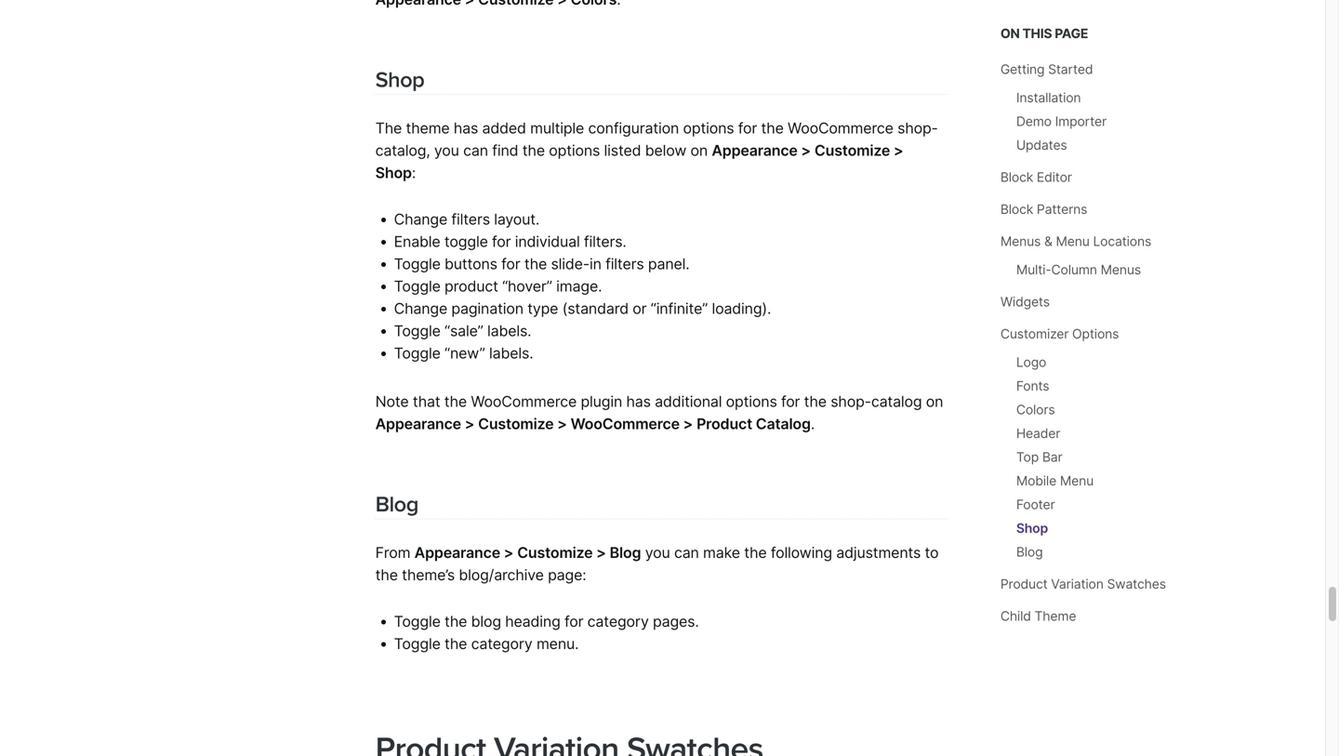 Task type: locate. For each thing, give the bounding box(es) containing it.
0 vertical spatial blog link
[[375, 491, 418, 517]]

0 vertical spatial labels.
[[487, 322, 531, 340]]

shop
[[375, 67, 424, 93], [375, 164, 412, 182], [1016, 520, 1048, 536]]

1 vertical spatial customize
[[478, 415, 554, 433]]

blog link down footer
[[1016, 544, 1043, 560]]

appearance up theme's at the bottom left
[[414, 543, 500, 562]]

installation
[[1016, 90, 1081, 106]]

pages.
[[653, 612, 699, 630]]

options up catalog
[[726, 392, 777, 411]]

block for block patterns
[[1000, 201, 1033, 217]]

1 vertical spatial menus
[[1101, 262, 1141, 278]]

block patterns
[[1000, 201, 1087, 217]]

menu
[[1056, 233, 1090, 249], [1060, 473, 1094, 489]]

customize
[[815, 141, 890, 159], [478, 415, 554, 433], [517, 543, 593, 562]]

options
[[683, 119, 734, 137], [549, 141, 600, 159], [726, 392, 777, 411]]

bar
[[1042, 449, 1062, 465]]

product up child
[[1000, 576, 1048, 592]]

0 horizontal spatial shop link
[[375, 67, 424, 93]]

you down theme
[[434, 141, 459, 159]]

0 vertical spatial has
[[454, 119, 478, 137]]

0 horizontal spatial blog
[[375, 491, 418, 517]]

0 vertical spatial menu
[[1056, 233, 1090, 249]]

1 horizontal spatial shop-
[[898, 119, 938, 137]]

for inside toggle the blog heading for category pages. toggle the category menu.
[[564, 612, 583, 630]]

4 toggle from the top
[[394, 344, 441, 362]]

image.
[[556, 277, 602, 295]]

0 vertical spatial woocommerce
[[788, 119, 894, 137]]

labels.
[[487, 322, 531, 340], [489, 344, 533, 362]]

appearance down that
[[375, 415, 461, 433]]

2 horizontal spatial blog
[[1016, 544, 1043, 560]]

logo link
[[1016, 354, 1046, 370]]

customize inside 'note that the woocommerce plugin has additional options for the shop-catalog on appearance > customize > woocommerce > product catalog .'
[[478, 415, 554, 433]]

menu down 'bar'
[[1060, 473, 1094, 489]]

shop- inside the theme has added multiple configuration options for the woocommerce shop- catalog, you can find the options listed below on
[[898, 119, 938, 137]]

footer link
[[1016, 497, 1055, 512]]

0 horizontal spatial category
[[471, 634, 533, 653]]

0 vertical spatial customize
[[815, 141, 890, 159]]

0 vertical spatial category
[[587, 612, 649, 630]]

0 horizontal spatial can
[[463, 141, 488, 159]]

on
[[690, 141, 708, 159], [926, 392, 943, 411]]

shop down footer
[[1016, 520, 1048, 536]]

patterns
[[1037, 201, 1087, 217]]

block
[[1000, 169, 1033, 185], [1000, 201, 1033, 217]]

swatches
[[1107, 576, 1166, 592]]

1 vertical spatial labels.
[[489, 344, 533, 362]]

mobile
[[1016, 473, 1056, 489]]

the theme has added multiple configuration options for the woocommerce shop- catalog, you can find the options listed below on
[[375, 119, 938, 159]]

0 horizontal spatial product
[[697, 415, 752, 433]]

1 vertical spatial block
[[1000, 201, 1033, 217]]

2 vertical spatial shop
[[1016, 520, 1048, 536]]

child
[[1000, 608, 1031, 624]]

0 vertical spatial product
[[697, 415, 752, 433]]

shop link
[[375, 67, 424, 93], [1016, 520, 1048, 536]]

catalog
[[756, 415, 811, 433]]

multiple
[[530, 119, 584, 137]]

filters right in
[[605, 255, 644, 273]]

from appearance > customize > blog
[[375, 543, 641, 562]]

1 vertical spatial has
[[626, 392, 651, 411]]

menu right &
[[1056, 233, 1090, 249]]

0 vertical spatial you
[[434, 141, 459, 159]]

5 toggle from the top
[[394, 612, 441, 630]]

top
[[1016, 449, 1039, 465]]

1 vertical spatial appearance
[[375, 415, 461, 433]]

logo
[[1016, 354, 1046, 370]]

woocommerce
[[788, 119, 894, 137], [471, 392, 577, 411], [571, 415, 680, 433]]

1 vertical spatial you
[[645, 543, 670, 562]]

menus
[[1000, 233, 1041, 249], [1101, 262, 1141, 278]]

0 vertical spatial change
[[394, 210, 447, 228]]

category down blog
[[471, 634, 533, 653]]

2 vertical spatial options
[[726, 392, 777, 411]]

importer
[[1055, 113, 1107, 129]]

on right below
[[690, 141, 708, 159]]

0 vertical spatial can
[[463, 141, 488, 159]]

shop- inside 'note that the woocommerce plugin has additional options for the shop-catalog on appearance > customize > woocommerce > product catalog .'
[[831, 392, 871, 411]]

0 vertical spatial on
[[690, 141, 708, 159]]

options up below
[[683, 119, 734, 137]]

can left find
[[463, 141, 488, 159]]

toggle
[[394, 255, 441, 273], [394, 277, 441, 295], [394, 322, 441, 340], [394, 344, 441, 362], [394, 612, 441, 630], [394, 634, 441, 653]]

"infinite"
[[651, 299, 708, 317]]

block down block editor
[[1000, 201, 1033, 217]]

1 horizontal spatial menus
[[1101, 262, 1141, 278]]

blog link up "from" at the left bottom of the page
[[375, 491, 418, 517]]

demo
[[1016, 113, 1052, 129]]

1 vertical spatial can
[[674, 543, 699, 562]]

blog link
[[375, 491, 418, 517], [1016, 544, 1043, 560]]

type
[[527, 299, 558, 317]]

2 change from the top
[[394, 299, 447, 317]]

category
[[587, 612, 649, 630], [471, 634, 533, 653]]

shop up 'the'
[[375, 67, 424, 93]]

labels. down pagination
[[487, 322, 531, 340]]

labels. right "new"
[[489, 344, 533, 362]]

has
[[454, 119, 478, 137], [626, 392, 651, 411]]

can inside the theme has added multiple configuration options for the woocommerce shop- catalog, you can find the options listed below on
[[463, 141, 488, 159]]

1 horizontal spatial you
[[645, 543, 670, 562]]

1 vertical spatial on
[[926, 392, 943, 411]]

shop link up 'the'
[[375, 67, 424, 93]]

the inside change filters layout. enable toggle for individual filters. toggle buttons for the slide-in filters panel. toggle product "hover" image. change pagination type (standard or "infinite" loading). toggle "sale" labels. toggle "new" labels.
[[524, 255, 547, 273]]

0 horizontal spatial blog link
[[375, 491, 418, 517]]

you left make
[[645, 543, 670, 562]]

listed
[[604, 141, 641, 159]]

for inside 'note that the woocommerce plugin has additional options for the shop-catalog on appearance > customize > woocommerce > product catalog .'
[[781, 392, 800, 411]]

that
[[413, 392, 440, 411]]

appearance right below
[[712, 141, 798, 159]]

1 vertical spatial shop-
[[831, 392, 871, 411]]

for inside the theme has added multiple configuration options for the woocommerce shop- catalog, you can find the options listed below on
[[738, 119, 757, 137]]

has right theme
[[454, 119, 478, 137]]

1 vertical spatial shop
[[375, 164, 412, 182]]

0 horizontal spatial filters
[[451, 210, 490, 228]]

you can make the following adjustments to the theme's blog/archive page:
[[375, 543, 939, 584]]

shop link down footer
[[1016, 520, 1048, 536]]

menus down locations
[[1101, 262, 1141, 278]]

category left pages.
[[587, 612, 649, 630]]

2 vertical spatial customize
[[517, 543, 593, 562]]

toggle
[[444, 232, 488, 250]]

1 block from the top
[[1000, 169, 1033, 185]]

filters
[[451, 210, 490, 228], [605, 255, 644, 273]]

shop-
[[898, 119, 938, 137], [831, 392, 871, 411]]

1 vertical spatial menu
[[1060, 473, 1094, 489]]

blog
[[375, 491, 418, 517], [610, 543, 641, 562], [1016, 544, 1043, 560]]

block left editor
[[1000, 169, 1033, 185]]

1 horizontal spatial on
[[926, 392, 943, 411]]

child theme link
[[1000, 608, 1076, 624]]

1 horizontal spatial can
[[674, 543, 699, 562]]

product variation swatches link
[[1000, 576, 1166, 592]]

1 horizontal spatial product
[[1000, 576, 1048, 592]]

footer
[[1016, 497, 1055, 512]]

block for block editor
[[1000, 169, 1033, 185]]

1 horizontal spatial blog
[[610, 543, 641, 562]]

note
[[375, 392, 409, 411]]

shop inside appearance > customize > shop
[[375, 164, 412, 182]]

1 horizontal spatial filters
[[605, 255, 644, 273]]

fonts link
[[1016, 378, 1049, 394]]

on this page
[[1000, 26, 1088, 41]]

on inside 'note that the woocommerce plugin has additional options for the shop-catalog on appearance > customize > woocommerce > product catalog .'
[[926, 392, 943, 411]]

has right plugin
[[626, 392, 651, 411]]

1 vertical spatial change
[[394, 299, 447, 317]]

locations
[[1093, 233, 1151, 249]]

change up enable
[[394, 210, 447, 228]]

customizer
[[1000, 326, 1069, 342]]

colors
[[1016, 402, 1055, 418]]

installation link
[[1016, 90, 1081, 106]]

menu inside logo fonts colors header top bar mobile menu footer shop blog
[[1060, 473, 1094, 489]]

:
[[412, 164, 416, 182]]

1 vertical spatial category
[[471, 634, 533, 653]]

configuration
[[588, 119, 679, 137]]

"sale"
[[445, 322, 483, 340]]

can left make
[[674, 543, 699, 562]]

shop- for woocommerce
[[898, 119, 938, 137]]

0 horizontal spatial menus
[[1000, 233, 1041, 249]]

change up "sale"
[[394, 299, 447, 317]]

&
[[1044, 233, 1052, 249]]

menu.
[[537, 634, 579, 653]]

1 vertical spatial shop link
[[1016, 520, 1048, 536]]

0 vertical spatial appearance
[[712, 141, 798, 159]]

product
[[697, 415, 752, 433], [1000, 576, 1048, 592]]

options down multiple
[[549, 141, 600, 159]]

0 vertical spatial block
[[1000, 169, 1033, 185]]

filters up toggle
[[451, 210, 490, 228]]

product variation swatches
[[1000, 576, 1166, 592]]

2 vertical spatial appearance
[[414, 543, 500, 562]]

enable
[[394, 232, 440, 250]]

make
[[703, 543, 740, 562]]

theme's
[[402, 566, 455, 584]]

>
[[801, 141, 811, 159], [894, 141, 904, 159], [465, 415, 475, 433], [557, 415, 567, 433], [683, 415, 693, 433], [504, 543, 514, 562], [596, 543, 606, 562]]

0 horizontal spatial on
[[690, 141, 708, 159]]

product down additional
[[697, 415, 752, 433]]

0 horizontal spatial shop-
[[831, 392, 871, 411]]

options inside 'note that the woocommerce plugin has additional options for the shop-catalog on appearance > customize > woocommerce > product catalog .'
[[726, 392, 777, 411]]

0 horizontal spatial has
[[454, 119, 478, 137]]

1 horizontal spatial has
[[626, 392, 651, 411]]

shop down catalog, on the left
[[375, 164, 412, 182]]

0 vertical spatial shop-
[[898, 119, 938, 137]]

customizer options link
[[1000, 326, 1119, 342]]

on right catalog
[[926, 392, 943, 411]]

updates link
[[1016, 137, 1067, 153]]

1 horizontal spatial blog link
[[1016, 544, 1043, 560]]

2 block from the top
[[1000, 201, 1033, 217]]

top bar link
[[1016, 449, 1062, 465]]

menus left &
[[1000, 233, 1041, 249]]

appearance > customize > shop
[[375, 141, 904, 182]]

1 horizontal spatial shop link
[[1016, 520, 1048, 536]]

1 vertical spatial options
[[549, 141, 600, 159]]

0 horizontal spatial you
[[434, 141, 459, 159]]



Task type: vqa. For each thing, say whether or not it's contained in the screenshot.


Task type: describe. For each thing, give the bounding box(es) containing it.
below
[[645, 141, 686, 159]]

header
[[1016, 425, 1060, 441]]

this
[[1022, 26, 1052, 41]]

2 toggle from the top
[[394, 277, 441, 295]]

loading).
[[712, 299, 771, 317]]

you inside you can make the following adjustments to the theme's blog/archive page:
[[645, 543, 670, 562]]

multi-column menus link
[[1016, 262, 1141, 278]]

multi-column menus
[[1016, 262, 1141, 278]]

customizer options
[[1000, 326, 1119, 342]]

column
[[1051, 262, 1097, 278]]

child theme
[[1000, 608, 1076, 624]]

blog
[[471, 612, 501, 630]]

blog inside logo fonts colors header top bar mobile menu footer shop blog
[[1016, 544, 1043, 560]]

toggle the blog heading for category pages. toggle the category menu.
[[394, 612, 699, 653]]

layout.
[[494, 210, 540, 228]]

product inside 'note that the woocommerce plugin has additional options for the shop-catalog on appearance > customize > woocommerce > product catalog .'
[[697, 415, 752, 433]]

getting
[[1000, 61, 1045, 77]]

appearance inside 'note that the woocommerce plugin has additional options for the shop-catalog on appearance > customize > woocommerce > product catalog .'
[[375, 415, 461, 433]]

can inside you can make the following adjustments to the theme's blog/archive page:
[[674, 543, 699, 562]]

0 vertical spatial shop
[[375, 67, 424, 93]]

widgets
[[1000, 294, 1050, 310]]

fonts
[[1016, 378, 1049, 394]]

installation demo importer updates
[[1016, 90, 1107, 153]]

panel.
[[648, 255, 690, 273]]

0 vertical spatial filters
[[451, 210, 490, 228]]

appearance inside appearance > customize > shop
[[712, 141, 798, 159]]

following
[[771, 543, 832, 562]]

shop- for the
[[831, 392, 871, 411]]

woocommerce inside the theme has added multiple configuration options for the woocommerce shop- catalog, you can find the options listed below on
[[788, 119, 894, 137]]

block editor link
[[1000, 169, 1072, 185]]

getting started link
[[1000, 61, 1093, 77]]

has inside 'note that the woocommerce plugin has additional options for the shop-catalog on appearance > customize > woocommerce > product catalog .'
[[626, 392, 651, 411]]

filters.
[[584, 232, 626, 250]]

theme
[[1035, 608, 1076, 624]]

has inside the theme has added multiple configuration options for the woocommerce shop- catalog, you can find the options listed below on
[[454, 119, 478, 137]]

logo fonts colors header top bar mobile menu footer shop blog
[[1016, 354, 1094, 560]]

individual
[[515, 232, 580, 250]]

adjustments
[[836, 543, 921, 562]]

1 vertical spatial woocommerce
[[471, 392, 577, 411]]

added
[[482, 119, 526, 137]]

catalog,
[[375, 141, 430, 159]]

demo importer link
[[1016, 113, 1107, 129]]

widgets link
[[1000, 294, 1050, 310]]

catalog
[[871, 392, 922, 411]]

from
[[375, 543, 410, 562]]

plugin
[[581, 392, 622, 411]]

0 vertical spatial options
[[683, 119, 734, 137]]

(standard
[[562, 299, 629, 317]]

additional
[[655, 392, 722, 411]]

3 toggle from the top
[[394, 322, 441, 340]]

colors link
[[1016, 402, 1055, 418]]

1 horizontal spatial category
[[587, 612, 649, 630]]

1 vertical spatial product
[[1000, 576, 1048, 592]]

heading
[[505, 612, 560, 630]]

you inside the theme has added multiple configuration options for the woocommerce shop- catalog, you can find the options listed below on
[[434, 141, 459, 159]]

"hover"
[[502, 277, 552, 295]]

in
[[590, 255, 601, 273]]

pagination
[[451, 299, 523, 317]]

change filters layout. enable toggle for individual filters. toggle buttons for the slide-in filters panel. toggle product "hover" image. change pagination type (standard or "infinite" loading). toggle "sale" labels. toggle "new" labels.
[[394, 210, 771, 362]]

on
[[1000, 26, 1020, 41]]

page
[[1055, 26, 1088, 41]]

or
[[633, 299, 647, 317]]

block editor
[[1000, 169, 1072, 185]]

to
[[925, 543, 939, 562]]

getting started
[[1000, 61, 1093, 77]]

multi-
[[1016, 262, 1051, 278]]

2 vertical spatial woocommerce
[[571, 415, 680, 433]]

0 vertical spatial shop link
[[375, 67, 424, 93]]

customize inside appearance > customize > shop
[[815, 141, 890, 159]]

product
[[445, 277, 498, 295]]

menus & menu locations link
[[1000, 233, 1151, 249]]

0 vertical spatial menus
[[1000, 233, 1041, 249]]

buttons
[[445, 255, 497, 273]]

started
[[1048, 61, 1093, 77]]

6 toggle from the top
[[394, 634, 441, 653]]

1 change from the top
[[394, 210, 447, 228]]

menus & menu locations
[[1000, 233, 1151, 249]]

editor
[[1037, 169, 1072, 185]]

header link
[[1016, 425, 1060, 441]]

theme
[[406, 119, 450, 137]]

1 vertical spatial filters
[[605, 255, 644, 273]]

shop inside logo fonts colors header top bar mobile menu footer shop blog
[[1016, 520, 1048, 536]]

page:
[[548, 566, 586, 584]]

.
[[811, 415, 815, 433]]

on inside the theme has added multiple configuration options for the woocommerce shop- catalog, you can find the options listed below on
[[690, 141, 708, 159]]

blog/archive
[[459, 566, 544, 584]]

slide-
[[551, 255, 590, 273]]

options
[[1072, 326, 1119, 342]]

1 toggle from the top
[[394, 255, 441, 273]]

1 vertical spatial blog link
[[1016, 544, 1043, 560]]

the
[[375, 119, 402, 137]]

"new"
[[445, 344, 485, 362]]

mobile menu link
[[1016, 473, 1094, 489]]

updates
[[1016, 137, 1067, 153]]



